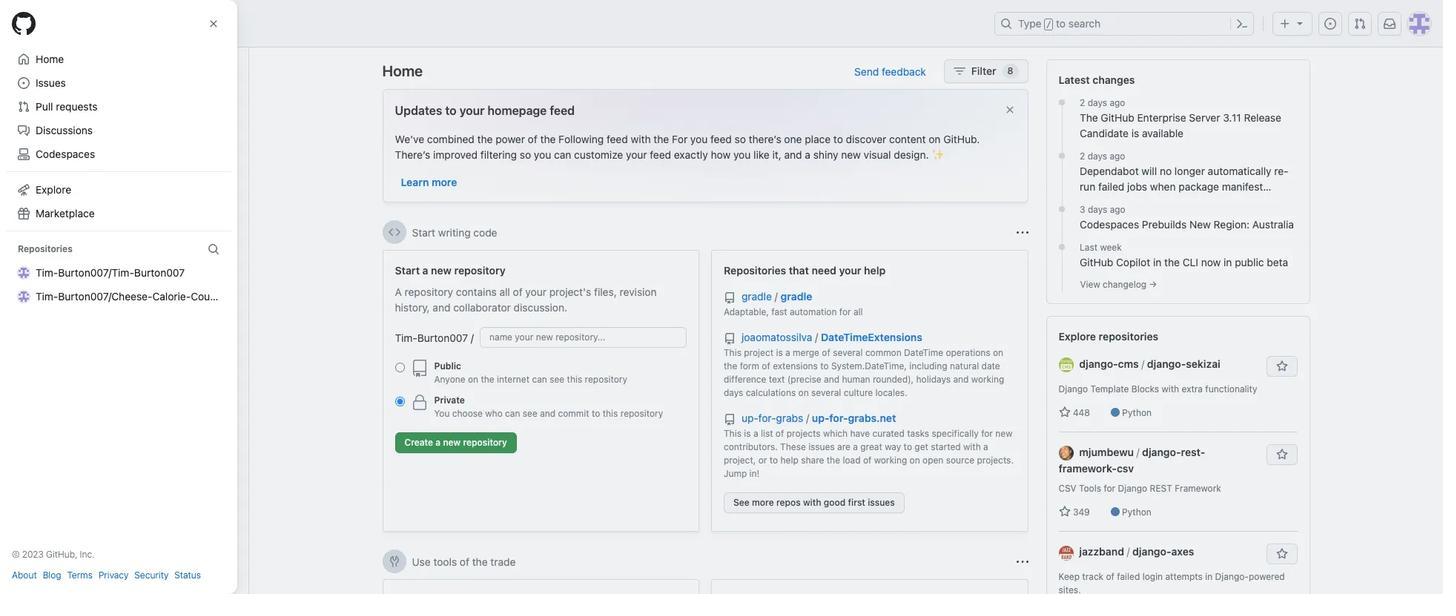 Task type: locate. For each thing, give the bounding box(es) containing it.
0 horizontal spatial working
[[874, 455, 907, 466]]

star image down csv
[[1059, 506, 1071, 518]]

tim- inside the "create a new repository" element
[[395, 331, 418, 344]]

0 horizontal spatial repo image
[[411, 360, 428, 378]]

are
[[838, 441, 851, 453]]

and left commit
[[540, 408, 556, 419]]

github, up blog
[[46, 549, 77, 560]]

revision
[[620, 286, 657, 298]]

ago inside 2 days ago dependabot will no longer automatically re- run failed jobs when package manifest changes
[[1110, 151, 1126, 162]]

repository
[[454, 264, 506, 277], [405, 286, 453, 298], [585, 374, 628, 385], [621, 408, 663, 419], [463, 437, 507, 448]]

cheese calorie counter image
[[18, 169, 30, 181]]

fast
[[772, 306, 788, 318]]

2 gradle from the left
[[781, 290, 813, 303]]

0 horizontal spatial help
[[781, 455, 799, 466]]

working down way
[[874, 455, 907, 466]]

this inside this project is a merge of several common datetime operations on the form of  extensions to system.datetime, including natural date difference text (precise and human rounded), holidays and working days calculations on several culture locales.
[[724, 347, 742, 358]]

0 vertical spatial see
[[550, 374, 565, 385]]

star image
[[1059, 407, 1071, 418], [1059, 506, 1071, 518]]

a up 'projects.'
[[984, 441, 989, 453]]

explore for explore repositories
[[1059, 330, 1096, 343]]

0 horizontal spatial more
[[432, 176, 457, 188]]

and inside "private you choose who can see and commit to this repository"
[[540, 408, 556, 419]]

1 star image from the top
[[1059, 407, 1071, 418]]

2 up- from the left
[[812, 412, 830, 424]]

0 vertical spatial all
[[500, 286, 510, 298]]

this up contributors.
[[724, 428, 742, 439]]

python for /
[[1122, 507, 1152, 518]]

more
[[432, 176, 457, 188], [752, 497, 774, 508]]

1 vertical spatial star image
[[1059, 506, 1071, 518]]

0 horizontal spatial this
[[567, 374, 582, 385]]

1 vertical spatial calorie-
[[152, 290, 191, 303]]

simplify your development workflow with a gui element
[[382, 579, 700, 594]]

you left like on the right of the page
[[734, 148, 751, 161]]

0 horizontal spatial in
[[1154, 256, 1162, 269]]

days
[[1088, 97, 1108, 108], [1088, 151, 1108, 162], [1088, 204, 1108, 215], [724, 387, 744, 398]]

0 horizontal spatial home
[[36, 53, 64, 65]]

repositories inside dialog
[[18, 243, 73, 254]]

explore
[[36, 183, 71, 196], [1059, 330, 1096, 343]]

2 right dot fill icon
[[1080, 151, 1085, 162]]

/ right "type"
[[1047, 19, 1052, 30]]

2 this from the top
[[724, 428, 742, 439]]

blog
[[43, 570, 61, 581]]

2 vertical spatial for
[[1104, 483, 1116, 494]]

gradle link up adaptable, fast automation for all
[[781, 290, 813, 303]]

get ai-based coding suggestions element
[[711, 579, 1029, 594]]

the inside this project is a merge of several common datetime operations on the form of  extensions to system.datetime, including natural date difference text (precise and human rounded), holidays and working days calculations on several culture locales.
[[724, 361, 738, 372]]

new
[[841, 148, 861, 161], [431, 264, 452, 277], [996, 428, 1013, 439], [443, 437, 461, 448]]

command palette image
[[1237, 18, 1249, 30]]

days for dependabot
[[1088, 151, 1108, 162]]

1 horizontal spatial for-
[[830, 412, 848, 424]]

your right customize
[[626, 148, 647, 161]]

to left get
[[904, 441, 912, 453]]

1 vertical spatial codespaces
[[1080, 218, 1140, 231]]

privacy
[[99, 570, 129, 581]]

for
[[840, 306, 851, 318], [982, 428, 993, 439], [1104, 483, 1116, 494]]

notifications image
[[1384, 18, 1396, 30]]

1 vertical spatial python
[[1122, 507, 1152, 518]]

this for up-for-grabs
[[724, 428, 742, 439]]

2 counter from the top
[[191, 290, 229, 303]]

github, up here.
[[158, 235, 190, 246]]

django-rest- framework-csv
[[1059, 446, 1206, 475]]

the
[[477, 133, 493, 145], [540, 133, 556, 145], [654, 133, 669, 145], [1165, 256, 1180, 269], [724, 361, 738, 372], [481, 374, 495, 385], [827, 455, 841, 466], [472, 555, 488, 568]]

dot fill image left last
[[1056, 241, 1068, 253]]

help down these
[[781, 455, 799, 466]]

this up form
[[724, 347, 742, 358]]

for- up which
[[830, 412, 848, 424]]

1 horizontal spatial can
[[532, 374, 547, 385]]

a inside we've combined the power of the following feed with the for you feed so there's one place to discover content on github. there's improved filtering so you can customize your feed exactly how you like it, and a shiny new visual design. ✨
[[805, 148, 811, 161]]

burton007 inside the "create a new repository" element
[[418, 331, 468, 344]]

1 vertical spatial help
[[781, 455, 799, 466]]

days up the
[[1088, 97, 1108, 108]]

0 horizontal spatial django
[[1059, 384, 1088, 395]]

0 horizontal spatial is
[[744, 428, 751, 439]]

2 repo image from the top
[[724, 333, 736, 345]]

None radio
[[395, 363, 405, 372]]

0 vertical spatial this
[[567, 374, 582, 385]]

and
[[785, 148, 802, 161], [433, 301, 451, 314], [824, 374, 840, 385], [954, 374, 969, 385], [540, 408, 556, 419]]

0 vertical spatial dot fill image
[[1056, 96, 1068, 108]]

days down difference
[[724, 387, 744, 398]]

start
[[412, 226, 435, 238], [395, 264, 420, 277]]

2 horizontal spatial for
[[1104, 483, 1116, 494]]

0 vertical spatial for
[[840, 306, 851, 318]]

tim- for tim-burton007/tim-burton007
[[36, 266, 58, 279]]

we'll
[[193, 235, 212, 246]]

counter down we'll
[[191, 290, 229, 303]]

tools
[[434, 555, 457, 568]]

more for see
[[752, 497, 774, 508]]

axes
[[1172, 545, 1195, 558]]

available
[[1142, 127, 1184, 139]]

1 vertical spatial that
[[789, 264, 809, 277]]

activity inside when you take actions across github, we'll provide links to that activity here.
[[116, 249, 146, 260]]

django- up django template blocks with extra functionality
[[1148, 358, 1186, 370]]

failed down dependabot
[[1099, 180, 1125, 193]]

repo image
[[724, 292, 736, 304], [724, 333, 736, 345]]

your right need
[[839, 264, 862, 277]]

0 horizontal spatial can
[[505, 408, 520, 419]]

jump
[[724, 468, 747, 479]]

in inside keep track of failed login attempts in django-powered sites.
[[1206, 571, 1213, 583]]

python
[[1123, 407, 1152, 418], [1122, 507, 1152, 518]]

new up 'projects.'
[[996, 428, 1013, 439]]

on inside we've combined the power of the following feed with the for you feed so there's one place to discover content on github. there's improved filtering so you can customize your feed exactly how you like it, and a shiny new visual design. ✨
[[929, 133, 941, 145]]

counter up we'll
[[191, 168, 229, 181]]

is down joaomatossilva link
[[776, 347, 783, 358]]

in!
[[750, 468, 760, 479]]

dot fill image
[[1056, 96, 1068, 108], [1056, 203, 1068, 215], [1056, 241, 1068, 253]]

the left internet
[[481, 374, 495, 385]]

learn more link
[[401, 176, 457, 188]]

in up →
[[1154, 256, 1162, 269]]

python for cms
[[1123, 407, 1152, 418]]

1 horizontal spatial all
[[854, 306, 863, 318]]

copilot
[[1116, 256, 1151, 269]]

django- inside django-rest- framework-csv
[[1143, 446, 1181, 458]]

0 horizontal spatial that
[[97, 249, 113, 260]]

star this repository image for django-cms / django-sekizai
[[1276, 361, 1288, 372]]

tim-burton007/cheese-calorie-counter link
[[12, 285, 229, 309]]

template
[[1091, 384, 1129, 395]]

2 for the github enterprise server 3.11 release candidate is available
[[1080, 97, 1085, 108]]

these
[[780, 441, 806, 453]]

0 horizontal spatial for-
[[759, 412, 776, 424]]

0 vertical spatial can
[[554, 148, 571, 161]]

2 dot fill image from the top
[[1056, 203, 1068, 215]]

dot fill image for the github enterprise server 3.11 release candidate is available
[[1056, 96, 1068, 108]]

1 vertical spatial github
[[1080, 256, 1114, 269]]

0 vertical spatial is
[[1132, 127, 1140, 139]]

privacy link
[[99, 569, 129, 582]]

0 vertical spatial help
[[864, 264, 886, 277]]

this for joaomatossilva
[[724, 347, 742, 358]]

0 vertical spatial this
[[724, 347, 742, 358]]

1 vertical spatial this
[[724, 428, 742, 439]]

1 vertical spatial repo image
[[724, 333, 736, 345]]

codespaces down the discussions
[[36, 148, 95, 160]]

1 vertical spatial repositories
[[18, 243, 73, 254]]

sites.
[[1059, 585, 1081, 594]]

start for start a new repository
[[395, 264, 420, 277]]

1 horizontal spatial working
[[972, 374, 1005, 385]]

content
[[890, 133, 926, 145]]

help right need
[[864, 264, 886, 277]]

see right the who
[[523, 408, 538, 419]]

gradle link
[[742, 290, 775, 303], [781, 290, 813, 303]]

ago for failed
[[1110, 151, 1126, 162]]

dependabot will no longer automatically re- run failed jobs when package manifest changes link
[[1080, 163, 1298, 208]]

github up candidate
[[1101, 111, 1135, 124]]

0 vertical spatial working
[[972, 374, 1005, 385]]

a up history,
[[423, 264, 428, 277]]

1 horizontal spatial explore
[[1059, 330, 1096, 343]]

you
[[434, 408, 450, 419]]

so down power
[[520, 148, 531, 161]]

several down joaomatossilva / datetimeextensions
[[833, 347, 863, 358]]

codespaces inside 3 days ago codespaces prebuilds new region: australia
[[1080, 218, 1140, 231]]

1 vertical spatial repo image
[[724, 414, 736, 426]]

days up dependabot
[[1088, 151, 1108, 162]]

1 dot fill image from the top
[[1056, 96, 1068, 108]]

for- up list in the bottom of the page
[[759, 412, 776, 424]]

0 horizontal spatial so
[[520, 148, 531, 161]]

failed
[[1099, 180, 1125, 193], [1117, 571, 1140, 583]]

dot fill image for github copilot in the cli now in public beta
[[1056, 241, 1068, 253]]

repo image left public
[[411, 360, 428, 378]]

power
[[496, 133, 525, 145]]

burton007/tim-
[[58, 266, 134, 279]]

calorie- down here.
[[152, 290, 191, 303]]

3 dot fill image from the top
[[1056, 241, 1068, 253]]

all inside a repository contains all of your project's files, revision history, and collaborator discussion.
[[500, 286, 510, 298]]

your inside we've combined the power of the following feed with the for you feed so there's one place to discover content on github. there's improved filtering so you can customize your feed exactly how you like it, and a shiny new visual design. ✨
[[626, 148, 647, 161]]

burton007 down the discussions
[[58, 147, 108, 159]]

trade
[[491, 555, 516, 568]]

burton007 up public
[[418, 331, 468, 344]]

1 vertical spatial issues
[[868, 497, 895, 508]]

1 2 from the top
[[1080, 97, 1085, 108]]

joaomatossilva link
[[742, 331, 815, 343]]

repository inside "private you choose who can see and commit to this repository"
[[621, 408, 663, 419]]

on
[[929, 133, 941, 145], [993, 347, 1004, 358], [468, 374, 479, 385], [799, 387, 809, 398], [910, 455, 920, 466]]

who
[[485, 408, 503, 419]]

close image
[[208, 18, 220, 30]]

2 ago from the top
[[1110, 151, 1126, 162]]

the inside this is a list of projects which have curated tasks specifically for new contributors. these issues are a great way to get started with a project, or to help share the load of working on open source projects. jump in!
[[827, 455, 841, 466]]

1 horizontal spatial gradle link
[[781, 290, 813, 303]]

1 repo image from the top
[[724, 292, 736, 304]]

start inside the "create a new repository" element
[[395, 264, 420, 277]]

1 gradle from the left
[[742, 290, 772, 303]]

more for learn
[[432, 176, 457, 188]]

you inside when you take actions across github, we'll provide links to that activity here.
[[57, 235, 72, 246]]

1 this from the top
[[724, 347, 742, 358]]

tim burton007 image
[[18, 147, 30, 159]]

github, inside when you take actions across github, we'll provide links to that activity here.
[[158, 235, 190, 246]]

you right filtering
[[534, 148, 551, 161]]

calorie- down codespaces link
[[152, 168, 191, 181]]

tasks
[[907, 428, 930, 439]]

0 vertical spatial calorie-
[[152, 168, 191, 181]]

ago for is
[[1110, 97, 1126, 108]]

repositories for repositories
[[18, 243, 73, 254]]

explore up "recent activity"
[[36, 183, 71, 196]]

star this repository image
[[1276, 449, 1288, 461]]

ago up dependabot
[[1110, 151, 1126, 162]]

way
[[885, 441, 902, 453]]

all up datetimeextensions link
[[854, 306, 863, 318]]

on up ✨
[[929, 133, 941, 145]]

to inside "private you choose who can see and commit to this repository"
[[592, 408, 600, 419]]

to up (precise
[[821, 361, 829, 372]]

github inside 2 days ago the github enterprise server 3.11 release candidate is available
[[1101, 111, 1135, 124]]

2 horizontal spatial is
[[1132, 127, 1140, 139]]

create
[[405, 437, 433, 448]]

here.
[[149, 249, 170, 260]]

new down writing
[[431, 264, 452, 277]]

2 2 from the top
[[1080, 151, 1085, 162]]

new inside this is a list of projects which have curated tasks specifically for new contributors. these issues are a great way to get started with a project, or to help share the load of working on open source projects. jump in!
[[996, 428, 1013, 439]]

the left cli
[[1165, 256, 1180, 269]]

contributors.
[[724, 441, 778, 453]]

/ down collaborator
[[471, 331, 474, 344]]

0 vertical spatial star image
[[1059, 407, 1071, 418]]

working inside this project is a merge of several common datetime operations on the form of  extensions to system.datetime, including natural date difference text (precise and human rounded), holidays and working days calculations on several culture locales.
[[972, 374, 1005, 385]]

1 vertical spatial 2
[[1080, 151, 1085, 162]]

counter inside repositories list
[[191, 290, 229, 303]]

is inside 2 days ago the github enterprise server 3.11 release candidate is available
[[1132, 127, 1140, 139]]

is inside this project is a merge of several common datetime operations on the form of  extensions to system.datetime, including natural date difference text (precise and human rounded), holidays and working days calculations on several culture locales.
[[776, 347, 783, 358]]

1 horizontal spatial issues
[[868, 497, 895, 508]]

that left need
[[789, 264, 809, 277]]

0 vertical spatial more
[[432, 176, 457, 188]]

for up 'projects.'
[[982, 428, 993, 439]]

1 vertical spatial dot fill image
[[1056, 203, 1068, 215]]

1 vertical spatial counter
[[191, 290, 229, 303]]

0 horizontal spatial gradle
[[742, 290, 772, 303]]

0 vertical spatial that
[[97, 249, 113, 260]]

tim-
[[36, 147, 58, 159], [36, 168, 58, 181], [36, 266, 58, 279], [36, 290, 58, 303], [395, 331, 418, 344]]

0 vertical spatial counter
[[191, 168, 229, 181]]

0 horizontal spatial github,
[[46, 549, 77, 560]]

issue opened image
[[1325, 18, 1337, 30]]

0 vertical spatial explore
[[36, 183, 71, 196]]

1 star this repository image from the top
[[1276, 361, 1288, 372]]

list
[[761, 428, 773, 439]]

codespaces up week
[[1080, 218, 1140, 231]]

burton007 inside repositories list
[[134, 266, 185, 279]]

all
[[500, 286, 510, 298], [854, 306, 863, 318]]

explore up @django-cms profile icon at the right of page
[[1059, 330, 1096, 343]]

explore inside navigation
[[1059, 330, 1096, 343]]

1 vertical spatial can
[[532, 374, 547, 385]]

tim- for tim-burton007 / cheese-calorie-counter
[[36, 168, 58, 181]]

on down get
[[910, 455, 920, 466]]

list
[[77, 12, 986, 36]]

1 vertical spatial more
[[752, 497, 774, 508]]

for inside this is a list of projects which have curated tasks specifically for new contributors. these issues are a great way to get started with a project, or to help share the load of working on open source projects. jump in!
[[982, 428, 993, 439]]

links
[[64, 249, 83, 260]]

a inside button
[[436, 437, 441, 448]]

combined
[[427, 133, 475, 145]]

changes right latest
[[1093, 73, 1135, 86]]

2 inside 2 days ago the github enterprise server 3.11 release candidate is available
[[1080, 97, 1085, 108]]

calorie- inside repositories list
[[152, 290, 191, 303]]

to inside we've combined the power of the following feed with the for you feed so there's one place to discover content on github. there's improved filtering so you can customize your feed exactly how you like it, and a shiny new visual design. ✨
[[834, 133, 843, 145]]

burton007 down tim-burton007 on the left of the page
[[58, 168, 108, 181]]

repo image up adaptable,
[[724, 292, 736, 304]]

1 vertical spatial working
[[874, 455, 907, 466]]

can inside "private you choose who can see and commit to this repository"
[[505, 408, 520, 419]]

mjumbewu
[[1080, 446, 1134, 458]]

days inside 2 days ago dependabot will no longer automatically re- run failed jobs when package manifest changes
[[1088, 151, 1108, 162]]

region:
[[1214, 218, 1250, 231]]

2 vertical spatial is
[[744, 428, 751, 439]]

django- up template
[[1080, 358, 1118, 370]]

2
[[1080, 97, 1085, 108], [1080, 151, 1085, 162]]

repositories up gradle / gradle
[[724, 264, 787, 277]]

✨
[[932, 148, 945, 161]]

on right anyone
[[468, 374, 479, 385]]

actions
[[95, 235, 126, 246]]

changes down run
[[1080, 196, 1121, 208]]

star image up the @mjumbewu profile image
[[1059, 407, 1071, 418]]

days inside 2 days ago the github enterprise server 3.11 release candidate is available
[[1088, 97, 1108, 108]]

0 horizontal spatial gradle link
[[742, 290, 775, 303]]

codespaces link
[[12, 142, 226, 166]]

repos
[[777, 497, 801, 508]]

0 vertical spatial 2
[[1080, 97, 1085, 108]]

days inside 3 days ago codespaces prebuilds new region: australia
[[1088, 204, 1108, 215]]

0 vertical spatial star this repository image
[[1276, 361, 1288, 372]]

home inside dialog
[[36, 53, 64, 65]]

8
[[1008, 65, 1014, 76]]

star this repository image
[[1276, 361, 1288, 372], [1276, 548, 1288, 560]]

week
[[1100, 242, 1122, 253]]

1 vertical spatial changes
[[1080, 196, 1121, 208]]

2 inside 2 days ago dependabot will no longer automatically re- run failed jobs when package manifest changes
[[1080, 151, 1085, 162]]

1 vertical spatial github,
[[46, 549, 77, 560]]

rounded),
[[873, 374, 914, 385]]

and down "one"
[[785, 148, 802, 161]]

django down csv
[[1118, 483, 1148, 494]]

common
[[866, 347, 902, 358]]

start right code image
[[412, 226, 435, 238]]

of inside a repository contains all of your project's files, revision history, and collaborator discussion.
[[513, 286, 523, 298]]

explore inside dialog
[[36, 183, 71, 196]]

track
[[1083, 571, 1104, 583]]

2 star this repository image from the top
[[1276, 548, 1288, 560]]

this
[[567, 374, 582, 385], [603, 408, 618, 419]]

1 vertical spatial start
[[395, 264, 420, 277]]

can right the who
[[505, 408, 520, 419]]

0 horizontal spatial codespaces
[[36, 148, 95, 160]]

and inside we've combined the power of the following feed with the for you feed so there's one place to discover content on github. there's improved filtering so you can customize your feed exactly how you like it, and a shiny new visual design. ✨
[[785, 148, 802, 161]]

issues link
[[12, 71, 226, 95]]

so left there's
[[735, 133, 746, 145]]

0 vertical spatial ago
[[1110, 97, 1126, 108]]

github inside last week github copilot in the cli now in public beta
[[1080, 256, 1114, 269]]

1 ago from the top
[[1110, 97, 1126, 108]]

/ inside the type / to search
[[1047, 19, 1052, 30]]

repository up commit
[[585, 374, 628, 385]]

0 horizontal spatial up-
[[742, 412, 759, 424]]

writing
[[438, 226, 471, 238]]

this inside "private you choose who can see and commit to this repository"
[[603, 408, 618, 419]]

repositories up pull requests
[[39, 87, 101, 100]]

ago right 3
[[1110, 204, 1126, 215]]

mjumbewu /
[[1080, 446, 1140, 458]]

0 vertical spatial django
[[1059, 384, 1088, 395]]

this right commit
[[603, 408, 618, 419]]

0 horizontal spatial all
[[500, 286, 510, 298]]

1 horizontal spatial django
[[1118, 483, 1148, 494]]

of down joaomatossilva / datetimeextensions
[[822, 347, 831, 358]]

to down take
[[86, 249, 94, 260]]

difference
[[724, 374, 767, 385]]

triangle down image
[[1294, 17, 1306, 29]]

0 vertical spatial github
[[1101, 111, 1135, 124]]

1 vertical spatial explore
[[1059, 330, 1096, 343]]

1 horizontal spatial github,
[[158, 235, 190, 246]]

explore for explore
[[36, 183, 71, 196]]

Top Repositories search field
[[18, 110, 231, 134]]

for up joaomatossilva / datetimeextensions
[[840, 306, 851, 318]]

1 counter from the top
[[191, 168, 229, 181]]

repo image
[[411, 360, 428, 378], [724, 414, 736, 426]]

@mjumbewu profile image
[[1059, 446, 1074, 461]]

0 vertical spatial python
[[1123, 407, 1152, 418]]

in right now
[[1224, 256, 1233, 269]]

349
[[1071, 507, 1090, 518]]

none radio inside the "create a new repository" element
[[395, 397, 405, 407]]

framework-
[[1059, 462, 1117, 475]]

ago inside 2 days ago the github enterprise server 3.11 release candidate is available
[[1110, 97, 1126, 108]]

0 vertical spatial start
[[412, 226, 435, 238]]

type
[[1019, 17, 1042, 30]]

help inside this is a list of projects which have curated tasks specifically for new contributors. these issues are a great way to get started with a project, or to help share the load of working on open source projects. jump in!
[[781, 455, 799, 466]]

this inside this is a list of projects which have curated tasks specifically for new contributors. these issues are a great way to get started with a project, or to help share the load of working on open source projects. jump in!
[[724, 428, 742, 439]]

1 calorie- from the top
[[152, 168, 191, 181]]

dot fill image down latest
[[1056, 96, 1068, 108]]

home up issues
[[36, 53, 64, 65]]

3 ago from the top
[[1110, 204, 1126, 215]]

and right history,
[[433, 301, 451, 314]]

create a new repository
[[405, 437, 507, 448]]

up-
[[742, 412, 759, 424], [812, 412, 830, 424]]

0 horizontal spatial explore
[[36, 183, 71, 196]]

1 vertical spatial failed
[[1117, 571, 1140, 583]]

type / to search
[[1019, 17, 1101, 30]]

recent activity
[[18, 202, 92, 214]]

framework
[[1175, 483, 1222, 494]]

pull requests link
[[12, 95, 226, 119]]

@django-cms profile image
[[1059, 358, 1074, 373]]

changes inside 2 days ago dependabot will no longer automatically re- run failed jobs when package manifest changes
[[1080, 196, 1121, 208]]

2 vertical spatial dot fill image
[[1056, 241, 1068, 253]]

more inside repositories that need your help element
[[752, 497, 774, 508]]

3.11
[[1223, 111, 1242, 124]]

you up links
[[57, 235, 72, 246]]

new
[[1190, 218, 1211, 231]]

1 vertical spatial is
[[776, 347, 783, 358]]

1 horizontal spatial activity
[[116, 249, 146, 260]]

1 for- from the left
[[759, 412, 776, 424]]

tim- inside tim-burton007/cheese-calorie-counter link
[[36, 290, 58, 303]]

0 vertical spatial repo image
[[724, 292, 736, 304]]

including
[[910, 361, 948, 372]]

2 star image from the top
[[1059, 506, 1071, 518]]

1 vertical spatial see
[[523, 408, 538, 419]]

candidate
[[1080, 127, 1129, 139]]

have
[[851, 428, 870, 439]]

2 vertical spatial can
[[505, 408, 520, 419]]

terms link
[[67, 569, 93, 582]]

a inside this project is a merge of several common datetime operations on the form of  extensions to system.datetime, including natural date difference text (precise and human rounded), holidays and working days calculations on several culture locales.
[[786, 347, 791, 358]]

burton007 for tim-burton007 / cheese-calorie-counter
[[58, 168, 108, 181]]

Repository name text field
[[480, 327, 687, 348]]

feed up the how
[[711, 133, 732, 145]]

this up commit
[[567, 374, 582, 385]]

repository inside button
[[463, 437, 507, 448]]

2 horizontal spatial can
[[554, 148, 571, 161]]

1 horizontal spatial codespaces
[[1080, 218, 1140, 231]]

github copilot in the cli now in public beta link
[[1080, 254, 1298, 270]]

0 vertical spatial so
[[735, 133, 746, 145]]

new down you at the bottom left of page
[[443, 437, 461, 448]]

1 vertical spatial for
[[982, 428, 993, 439]]

dialog
[[0, 0, 237, 594]]

learn more
[[401, 176, 457, 188]]

1 vertical spatial all
[[854, 306, 863, 318]]

python down the csv tools for django rest framework
[[1122, 507, 1152, 518]]

home up updates
[[382, 62, 423, 79]]

tim- inside the tim-burton007/tim-burton007 link
[[36, 266, 58, 279]]

github down last
[[1080, 256, 1114, 269]]

git pull request image
[[1355, 18, 1366, 30]]

1 horizontal spatial gradle
[[781, 290, 813, 303]]

tim- for tim-burton007
[[36, 147, 58, 159]]

project's
[[549, 286, 591, 298]]

2 calorie- from the top
[[152, 290, 191, 303]]

django-
[[1216, 571, 1249, 583]]

issues right first
[[868, 497, 895, 508]]

None radio
[[395, 397, 405, 407]]



Task type: describe. For each thing, give the bounding box(es) containing it.
2 horizontal spatial in
[[1224, 256, 1233, 269]]

issues inside this is a list of projects which have curated tasks specifically for new contributors. these issues are a great way to get started with a project, or to help share the load of working on open source projects. jump in!
[[809, 441, 835, 453]]

tools
[[1079, 483, 1102, 494]]

date
[[982, 361, 1001, 372]]

with inside explore repositories navigation
[[1162, 384, 1180, 395]]

repository up contains
[[454, 264, 506, 277]]

@jazzband profile image
[[1059, 546, 1074, 561]]

changelog
[[1103, 279, 1147, 290]]

0 vertical spatial codespaces
[[36, 148, 95, 160]]

create a new repository element
[[395, 263, 687, 459]]

repositories
[[1099, 330, 1159, 343]]

tim-burton007 /
[[395, 331, 474, 344]]

merge
[[793, 347, 820, 358]]

see
[[734, 497, 750, 508]]

up-for-grabs link
[[742, 412, 806, 424]]

github, inside dialog
[[46, 549, 77, 560]]

on inside this is a list of projects which have curated tasks specifically for new contributors. these issues are a great way to get started with a project, or to help share the load of working on open source projects. jump in!
[[910, 455, 920, 466]]

status
[[175, 570, 201, 581]]

feed up customize
[[607, 133, 628, 145]]

powered
[[1249, 571, 1285, 583]]

start for start writing code
[[412, 226, 435, 238]]

burton007 for tim-burton007 /
[[418, 331, 468, 344]]

across
[[128, 235, 156, 246]]

/ up fast
[[775, 290, 778, 303]]

that inside when you take actions across github, we'll provide links to that activity here.
[[97, 249, 113, 260]]

joaomatossilva / datetimeextensions
[[742, 331, 923, 343]]

csv
[[1059, 483, 1077, 494]]

days for the
[[1088, 97, 1108, 108]]

on down (precise
[[799, 387, 809, 398]]

choose
[[452, 408, 483, 419]]

2 for dependabot will no longer automatically re- run failed jobs when package manifest changes
[[1080, 151, 1085, 162]]

good
[[824, 497, 846, 508]]

this is a list of projects which have curated tasks specifically for new contributors. these issues are a great way to get started with a project, or to help share the load of working on open source projects. jump in!
[[724, 428, 1014, 479]]

to inside when you take actions across github, we'll provide links to that activity here.
[[86, 249, 94, 260]]

projects
[[787, 428, 821, 439]]

the inside public anyone on the internet can see this repository
[[481, 374, 495, 385]]

(precise
[[788, 374, 822, 385]]

dialog containing home
[[0, 0, 237, 594]]

place
[[805, 133, 831, 145]]

all inside repositories that need your help element
[[854, 306, 863, 318]]

repositories for repositories that need your help
[[724, 264, 787, 277]]

see inside public anyone on the internet can see this repository
[[550, 374, 565, 385]]

repository inside public anyone on the internet can see this repository
[[585, 374, 628, 385]]

working inside this is a list of projects which have curated tasks specifically for new contributors. these issues are a great way to get started with a project, or to help share the load of working on open source projects. jump in!
[[874, 455, 907, 466]]

cheese-
[[112, 168, 152, 181]]

3 days ago codespaces prebuilds new region: australia
[[1080, 204, 1294, 231]]

days inside this project is a merge of several common datetime operations on the form of  extensions to system.datetime, including natural date difference text (precise and human rounded), holidays and working days calculations on several culture locales.
[[724, 387, 744, 398]]

448
[[1071, 407, 1090, 418]]

/ down tim-burton007 link
[[108, 168, 112, 181]]

burton007 for tim-burton007
[[58, 147, 108, 159]]

now
[[1202, 256, 1221, 269]]

x image
[[1004, 104, 1016, 116]]

the inside last week github copilot in the cli now in public beta
[[1165, 256, 1180, 269]]

a right are
[[853, 441, 858, 453]]

enterprise
[[1138, 111, 1187, 124]]

code image
[[388, 226, 400, 238]]

prebuilds
[[1142, 218, 1187, 231]]

take
[[75, 235, 93, 246]]

explore repositories navigation
[[1046, 316, 1310, 594]]

specifically
[[932, 428, 979, 439]]

why am i seeing this? image
[[1017, 227, 1029, 238]]

latest
[[1059, 73, 1090, 86]]

is inside this is a list of projects which have curated tasks specifically for new contributors. these issues are a great way to get started with a project, or to help share the load of working on open source projects. jump in!
[[744, 428, 751, 439]]

you up the exactly
[[691, 133, 708, 145]]

see inside "private you choose who can see and commit to this repository"
[[523, 408, 538, 419]]

of down project
[[762, 361, 771, 372]]

django- up 'login'
[[1133, 545, 1172, 558]]

to inside this project is a merge of several common datetime operations on the form of  extensions to system.datetime, including natural date difference text (precise and human rounded), holidays and working days calculations on several culture locales.
[[821, 361, 829, 372]]

/ inside the "create a new repository" element
[[471, 331, 474, 344]]

explore element
[[1046, 59, 1310, 594]]

tools image
[[388, 556, 400, 568]]

about blog terms privacy security status
[[12, 570, 201, 581]]

shiny
[[814, 148, 839, 161]]

/ up merge
[[815, 331, 818, 343]]

none radio inside the "create a new repository" element
[[395, 363, 405, 372]]

culture
[[844, 387, 873, 398]]

public anyone on the internet can see this repository
[[434, 361, 628, 385]]

code
[[474, 226, 497, 238]]

datetimeextensions
[[821, 331, 923, 343]]

0 vertical spatial several
[[833, 347, 863, 358]]

feed up following
[[550, 104, 575, 117]]

login
[[1143, 571, 1163, 583]]

tim- for tim-burton007/cheese-calorie-counter
[[36, 290, 58, 303]]

to up combined
[[445, 104, 457, 117]]

star this repository image for jazzband / django-axes
[[1276, 548, 1288, 560]]

pull requests
[[36, 100, 98, 113]]

homepage
[[488, 104, 547, 117]]

see more repos with good first issues
[[734, 497, 895, 508]]

search
[[1069, 17, 1101, 30]]

cli
[[1183, 256, 1199, 269]]

design.
[[894, 148, 929, 161]]

explore link
[[12, 178, 226, 202]]

/ right cms
[[1142, 358, 1145, 370]]

2 gradle link from the left
[[781, 290, 813, 303]]

with left good
[[803, 497, 822, 508]]

and down natural
[[954, 374, 969, 385]]

star image for mjumbewu /
[[1059, 506, 1071, 518]]

feed left the exactly
[[650, 148, 671, 161]]

the left following
[[540, 133, 556, 145]]

star image for django-cms / django-sekizai
[[1059, 407, 1071, 418]]

curated
[[873, 428, 905, 439]]

collaborator
[[453, 301, 511, 314]]

failed inside keep track of failed login attempts in django-powered sites.
[[1117, 571, 1140, 583]]

discussion.
[[514, 301, 567, 314]]

top
[[18, 87, 36, 100]]

when
[[1151, 180, 1176, 193]]

3
[[1080, 204, 1086, 215]]

of inside keep track of failed login attempts in django-powered sites.
[[1106, 571, 1115, 583]]

new inside we've combined the power of the following feed with the for you feed so there's one place to discover content on github. there's improved filtering so you can customize your feed exactly how you like it, and a shiny new visual design. ✨
[[841, 148, 861, 161]]

can inside public anyone on the internet can see this repository
[[532, 374, 547, 385]]

of right the tools
[[460, 555, 470, 568]]

the left for
[[654, 133, 669, 145]]

/ up projects
[[806, 412, 809, 424]]

no
[[1160, 165, 1172, 177]]

1 vertical spatial so
[[520, 148, 531, 161]]

0 vertical spatial repo image
[[411, 360, 428, 378]]

repositories list
[[12, 261, 229, 309]]

public
[[434, 361, 461, 372]]

repo image for joaomatossilva
[[724, 333, 736, 345]]

a repository contains all of your project's files, revision history, and collaborator discussion.
[[395, 286, 657, 314]]

issues
[[36, 76, 66, 89]]

your up combined
[[460, 104, 485, 117]]

0 vertical spatial changes
[[1093, 73, 1135, 86]]

0 vertical spatial repositories
[[39, 87, 101, 100]]

functionality
[[1206, 384, 1258, 395]]

following
[[559, 133, 604, 145]]

plus image
[[1280, 18, 1292, 30]]

1 vertical spatial several
[[812, 387, 842, 398]]

1 horizontal spatial repo image
[[724, 414, 736, 426]]

repositories that need your help element
[[711, 250, 1029, 532]]

on up 'date'
[[993, 347, 1004, 358]]

and left 'human'
[[824, 374, 840, 385]]

which
[[823, 428, 848, 439]]

private you choose who can see and commit to this repository
[[434, 395, 663, 419]]

tim- for tim-burton007 /
[[395, 331, 418, 344]]

1 horizontal spatial home
[[382, 62, 423, 79]]

/ right mjumbewu
[[1137, 446, 1140, 458]]

days for codespaces
[[1088, 204, 1108, 215]]

this inside public anyone on the internet can see this repository
[[567, 374, 582, 385]]

updates to your homepage feed
[[395, 104, 575, 117]]

lock image
[[411, 394, 428, 412]]

2 for- from the left
[[830, 412, 848, 424]]

on inside public anyone on the internet can see this repository
[[468, 374, 479, 385]]

1 up- from the left
[[742, 412, 759, 424]]

repository inside a repository contains all of your project's files, revision history, and collaborator discussion.
[[405, 286, 453, 298]]

of down great at the bottom right
[[863, 455, 872, 466]]

to right or
[[770, 455, 778, 466]]

to left search
[[1056, 17, 1066, 30]]

commit
[[558, 408, 589, 419]]

adaptable, fast automation for all
[[724, 306, 863, 318]]

your inside a repository contains all of your project's files, revision history, and collaborator discussion.
[[526, 286, 547, 298]]

with inside this is a list of projects which have curated tasks specifically for new contributors. these issues are a great way to get started with a project, or to help share the load of working on open source projects. jump in!
[[964, 441, 981, 453]]

send
[[855, 65, 879, 78]]

0 horizontal spatial for
[[840, 306, 851, 318]]

of right list in the bottom of the page
[[776, 428, 784, 439]]

new inside button
[[443, 437, 461, 448]]

why am i seeing this? image
[[1017, 556, 1029, 568]]

for inside explore repositories navigation
[[1104, 483, 1116, 494]]

dot fill image
[[1056, 150, 1068, 162]]

inc.
[[80, 549, 95, 560]]

Find a repository… text field
[[18, 110, 231, 134]]

started
[[931, 441, 961, 453]]

a
[[395, 286, 402, 298]]

with inside we've combined the power of the following feed with the for you feed so there's one place to discover content on github. there's improved filtering so you can customize your feed exactly how you like it, and a shiny new visual design. ✨
[[631, 133, 651, 145]]

manifest
[[1222, 180, 1264, 193]]

open global navigation menu image
[[18, 18, 30, 30]]

filter image
[[954, 65, 966, 77]]

status link
[[175, 569, 201, 582]]

history,
[[395, 301, 430, 314]]

tim-burton007/cheese-calorie-counter
[[36, 290, 229, 303]]

can inside we've combined the power of the following feed with the for you feed so there's one place to discover content on github. there's improved filtering so you can customize your feed exactly how you like it, and a shiny new visual design. ✨
[[554, 148, 571, 161]]

terms
[[67, 570, 93, 581]]

datetime
[[904, 347, 944, 358]]

the up filtering
[[477, 133, 493, 145]]

/ right jazzband
[[1127, 545, 1130, 558]]

last week github copilot in the cli now in public beta
[[1080, 242, 1289, 269]]

the left trade
[[472, 555, 488, 568]]

operations
[[946, 347, 991, 358]]

1 gradle link from the left
[[742, 290, 775, 303]]

2 days ago dependabot will no longer automatically re- run failed jobs when package manifest changes
[[1080, 151, 1289, 208]]

attempts
[[1166, 571, 1203, 583]]

repo image for gradle
[[724, 292, 736, 304]]

dot fill image for codespaces prebuilds new region: australia
[[1056, 203, 1068, 215]]

create a new repository button
[[395, 432, 517, 453]]

0 vertical spatial activity
[[55, 202, 92, 214]]

great
[[861, 441, 883, 453]]

a left list in the bottom of the page
[[754, 428, 759, 439]]

start writing code
[[412, 226, 497, 238]]

and inside a repository contains all of your project's files, revision history, and collaborator discussion.
[[433, 301, 451, 314]]

keep
[[1059, 571, 1080, 583]]

burton007/cheese-
[[58, 290, 152, 303]]

ago inside 3 days ago codespaces prebuilds new region: australia
[[1110, 204, 1126, 215]]

→
[[1149, 279, 1158, 290]]

joaomatossilva
[[742, 331, 813, 343]]

up-for-grabs.net link
[[812, 412, 896, 424]]

anyone
[[434, 374, 466, 385]]

of inside we've combined the power of the following feed with the for you feed so there's one place to discover content on github. there's improved filtering so you can customize your feed exactly how you like it, and a shiny new visual design. ✨
[[528, 133, 538, 145]]

failed inside 2 days ago dependabot will no longer automatically re- run failed jobs when package manifest changes
[[1099, 180, 1125, 193]]



Task type: vqa. For each thing, say whether or not it's contained in the screenshot.
second for- from right
yes



